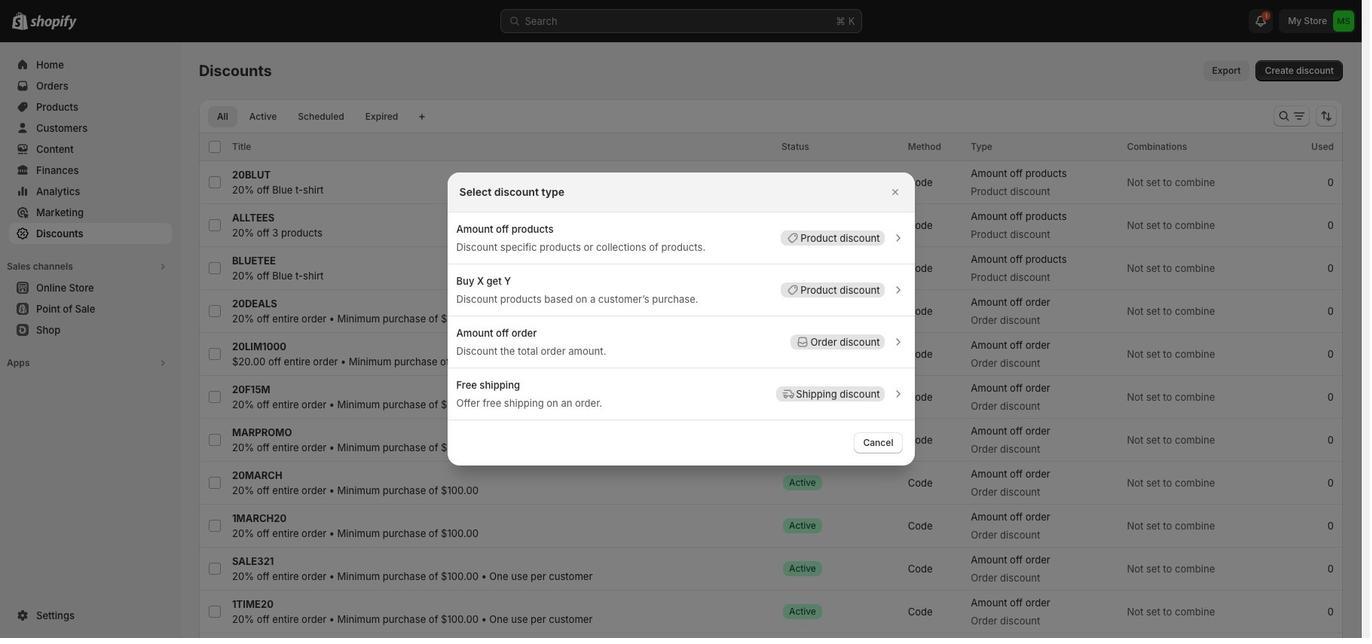Task type: vqa. For each thing, say whether or not it's contained in the screenshot.
dialog
yes



Task type: locate. For each thing, give the bounding box(es) containing it.
shopify image
[[30, 15, 77, 30]]

dialog
[[0, 173, 1362, 466]]

tab list
[[205, 106, 410, 127]]



